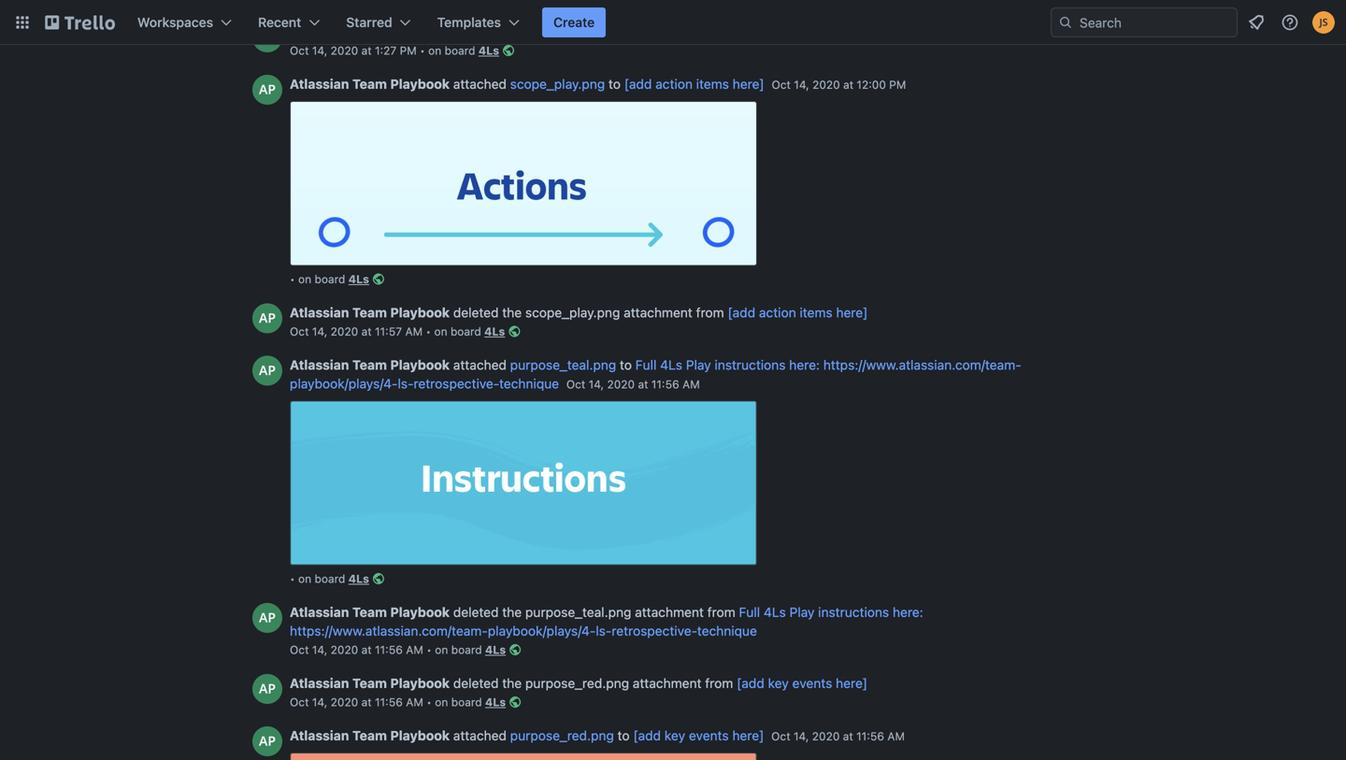 Task type: locate. For each thing, give the bounding box(es) containing it.
6 atlassian from the top
[[290, 728, 349, 744]]

1 vertical spatial events
[[689, 728, 729, 744]]

1 vertical spatial • on board 4ls
[[290, 572, 369, 585]]

2 vertical spatial attached
[[453, 728, 507, 744]]

key
[[768, 676, 789, 691], [665, 728, 686, 744]]

1 horizontal spatial retrospective-
[[612, 623, 697, 639]]

5 playbook from the top
[[390, 676, 450, 691]]

2 vertical spatial the
[[502, 676, 522, 691]]

items
[[696, 76, 729, 92], [800, 305, 833, 320]]

0 horizontal spatial items
[[696, 76, 729, 92]]

1 deleted from the top
[[453, 305, 499, 320]]

1 horizontal spatial full
[[739, 605, 760, 620]]

0 horizontal spatial instructions
[[715, 357, 786, 373]]

1 horizontal spatial pm
[[890, 78, 907, 91]]

0 vertical spatial oct 14, 2020 at 11:56 am • on board 4ls
[[290, 643, 506, 657]]

anyone on the internet can see this board. only board members can edit. image for atlassian team playbook attached purpose_teal.png to
[[369, 570, 388, 588]]

1 vertical spatial pm
[[890, 78, 907, 91]]

1 vertical spatial play
[[790, 605, 815, 620]]

2 deleted from the top
[[453, 605, 499, 620]]

3 playbook from the top
[[390, 357, 450, 373]]

• on board 4ls
[[290, 273, 369, 286], [290, 572, 369, 585]]

2 playbook from the top
[[390, 305, 450, 320]]

anyone on the internet can see this board. only board members can edit. image
[[369, 270, 388, 288], [369, 570, 388, 588], [506, 641, 525, 659]]

2020
[[331, 44, 358, 57], [813, 78, 840, 91], [331, 325, 358, 338], [607, 378, 635, 391], [331, 643, 358, 657], [331, 696, 358, 709], [812, 730, 840, 743]]

am for purpose_red.png
[[406, 696, 424, 709]]

2 • on board 4ls from the top
[[290, 572, 369, 585]]

0 vertical spatial atlassian team playbook (atlassianteamplaybook) image
[[252, 75, 282, 105]]

0 vertical spatial attached
[[453, 76, 507, 92]]

4ls inside full 4ls play instructions here: https://www.atlassian.com/team- playbook/plays/4-ls-retrospective-technique
[[660, 357, 683, 373]]

oct 14, 2020 at 11:56 am link
[[567, 378, 700, 391], [290, 643, 424, 657], [290, 696, 424, 709], [772, 730, 905, 743]]

here:
[[789, 357, 820, 373], [893, 605, 924, 620]]

0 horizontal spatial playbook/plays/4-
[[290, 376, 398, 391]]

[add action items here] link
[[624, 76, 765, 92], [728, 305, 868, 320]]

1 vertical spatial oct 14, 2020 at 11:56 am • on board 4ls
[[290, 696, 506, 709]]

ls- down oct 14, 2020 at 11:57 am • on board 4ls
[[398, 376, 414, 391]]

1 vertical spatial https://www.atlassian.com/team-
[[290, 623, 488, 639]]

1 atlassian team playbook (atlassianteamplaybook) image from the top
[[252, 303, 282, 333]]

4 atlassian from the top
[[290, 605, 349, 620]]

2 atlassian from the top
[[290, 305, 349, 320]]

14,
[[312, 44, 328, 57], [794, 78, 810, 91], [312, 325, 328, 338], [589, 378, 604, 391], [312, 643, 328, 657], [312, 696, 328, 709], [794, 730, 809, 743]]

0 vertical spatial retrospective-
[[414, 376, 499, 391]]

playbook/plays/4- down oct 14, 2020 at 11:57 am link
[[290, 376, 398, 391]]

events
[[793, 676, 833, 691], [689, 728, 729, 744]]

0 vertical spatial deleted
[[453, 305, 499, 320]]

scope_play.png down create button
[[510, 76, 605, 92]]

2 oct 14, 2020 at 11:56 am • on board 4ls from the top
[[290, 696, 506, 709]]

attached left the purpose_red.png link
[[453, 728, 507, 744]]

deleted for scope_play.png
[[453, 305, 499, 320]]

am for scope_play.png
[[405, 325, 423, 338]]

2 vertical spatial anyone on the internet can see this board. only board members can edit. image
[[506, 693, 525, 712]]

5 team from the top
[[352, 676, 387, 691]]

1 vertical spatial the
[[502, 605, 522, 620]]

retrospective- down atlassian team playbook attached purpose_teal.png to
[[414, 376, 499, 391]]

the for scope_play.png
[[502, 305, 522, 320]]

playbook
[[390, 76, 450, 92], [390, 305, 450, 320], [390, 357, 450, 373], [390, 605, 450, 620], [390, 676, 450, 691], [390, 728, 450, 744]]

2 vertical spatial from
[[705, 676, 733, 691]]

0 vertical spatial items
[[696, 76, 729, 92]]

team for atlassian team playbook attached purpose_red.png to [add key events here] oct 14, 2020 at 11:56 am
[[352, 728, 387, 744]]

full 4ls play instructions here: https://www.atlassian.com/team-playbook/plays/4-ls-retrospective-technique link
[[290, 605, 924, 639]]

retrospective- for deleted the
[[612, 623, 697, 639]]

1 horizontal spatial items
[[800, 305, 833, 320]]

0 vertical spatial scope_play.png
[[510, 76, 605, 92]]

4ls
[[479, 44, 499, 57], [349, 273, 369, 286], [485, 325, 505, 338], [660, 357, 683, 373], [349, 572, 369, 585], [764, 605, 786, 620], [485, 643, 506, 657], [485, 696, 506, 709]]

2 atlassian team playbook (atlassianteamplaybook) image from the top
[[252, 356, 282, 386]]

1 vertical spatial playbook/plays/4-
[[488, 623, 596, 639]]

0 horizontal spatial key
[[665, 728, 686, 744]]

to right the purpose_red.png link
[[618, 728, 630, 744]]

john smith (johnsmith38824343) image
[[1313, 11, 1335, 34]]

• on board 4ls for atlassian team playbook attached scope_play.png to [add action items here] oct 14, 2020 at 12:00 pm
[[290, 273, 369, 286]]

here: inside full 4ls play instructions here: https://www.atlassian.com/team-playbook/plays/4-ls-retrospective-technique
[[893, 605, 924, 620]]

0 horizontal spatial action
[[656, 76, 693, 92]]

anyone on the internet can see this board. only board members can edit. image up purpose_teal.png link
[[505, 322, 524, 341]]

pm right "12:00"
[[890, 78, 907, 91]]

atlassian team playbook (atlassianteamplaybook) image
[[252, 75, 282, 105], [252, 603, 282, 633]]

atlassian team playbook (atlassianteamplaybook) image for deleted the
[[252, 603, 282, 633]]

pm
[[400, 44, 417, 57], [890, 78, 907, 91]]

oct 14, 2020 at 12:00 pm link
[[772, 78, 907, 91]]

4 atlassian team playbook (atlassianteamplaybook) image from the top
[[252, 727, 282, 757]]

on
[[428, 44, 442, 57], [298, 273, 312, 286], [434, 325, 448, 338], [298, 572, 312, 585], [435, 643, 448, 657], [435, 696, 448, 709]]

0 horizontal spatial events
[[689, 728, 729, 744]]

2 vertical spatial anyone on the internet can see this board. only board members can edit. image
[[506, 641, 525, 659]]

back to home image
[[45, 7, 115, 37]]

1 vertical spatial retrospective-
[[612, 623, 697, 639]]

1 horizontal spatial action
[[759, 305, 796, 320]]

oct inside atlassian team playbook attached scope_play.png to [add action items here] oct 14, 2020 at 12:00 pm
[[772, 78, 791, 91]]

1 the from the top
[[502, 305, 522, 320]]

0 horizontal spatial technique
[[499, 376, 559, 391]]

1 horizontal spatial https://www.atlassian.com/team-
[[824, 357, 1022, 373]]

atlassian team playbook (atlassianteamplaybook) image for [add key events here] link for attachment from
[[252, 674, 282, 704]]

• for anyone on the internet can see this board. only board members can edit. icon to the top
[[420, 44, 425, 57]]

14, inside atlassian team playbook attached purpose_red.png to [add key events here] oct 14, 2020 at 11:56 am
[[794, 730, 809, 743]]

technique inside full 4ls play instructions here: https://www.atlassian.com/team-playbook/plays/4-ls-retrospective-technique
[[697, 623, 757, 639]]

oct 14, 2020 at 11:56 am • on board 4ls for atlassian team playbook deleted the purpose_red.png attachment from [add key events here]
[[290, 696, 506, 709]]

11:56
[[652, 378, 680, 391], [375, 643, 403, 657], [375, 696, 403, 709], [857, 730, 885, 743]]

2 vertical spatial deleted
[[453, 676, 499, 691]]

0 vertical spatial full
[[636, 357, 657, 373]]

instructions for to
[[715, 357, 786, 373]]

here: for full 4ls play instructions here: https://www.atlassian.com/team- playbook/plays/4-ls-retrospective-technique
[[789, 357, 820, 373]]

[add
[[624, 76, 652, 92], [728, 305, 756, 320], [737, 676, 765, 691], [633, 728, 661, 744]]

1 vertical spatial technique
[[697, 623, 757, 639]]

2020 inside atlassian team playbook attached purpose_red.png to [add key events here] oct 14, 2020 at 11:56 am
[[812, 730, 840, 743]]

2 vertical spatial attachment
[[633, 676, 702, 691]]

playbook for atlassian team playbook attached purpose_teal.png to
[[390, 357, 450, 373]]

1 playbook from the top
[[390, 76, 450, 92]]

purpose_red.png up the purpose_red.png link
[[526, 676, 629, 691]]

full
[[636, 357, 657, 373], [739, 605, 760, 620]]

https://www.atlassian.com/team-
[[824, 357, 1022, 373], [290, 623, 488, 639]]

oct
[[290, 44, 309, 57], [772, 78, 791, 91], [290, 325, 309, 338], [567, 378, 586, 391], [290, 643, 309, 657], [290, 696, 309, 709], [772, 730, 791, 743]]

here: inside full 4ls play instructions here: https://www.atlassian.com/team- playbook/plays/4-ls-retrospective-technique
[[789, 357, 820, 373]]

attachment
[[624, 305, 693, 320], [635, 605, 704, 620], [633, 676, 702, 691]]

oct inside atlassian team playbook attached purpose_red.png to [add key events here] oct 14, 2020 at 11:56 am
[[772, 730, 791, 743]]

1 vertical spatial to
[[620, 357, 632, 373]]

1 attached from the top
[[453, 76, 507, 92]]

play inside full 4ls play instructions here: https://www.atlassian.com/team- playbook/plays/4-ls-retrospective-technique
[[686, 357, 711, 373]]

action
[[656, 76, 693, 92], [759, 305, 796, 320]]

1 vertical spatial purpose_red.png
[[510, 728, 614, 744]]

the for purpose_red.png
[[502, 676, 522, 691]]

1 • on board 4ls from the top
[[290, 273, 369, 286]]

workspaces button
[[126, 7, 243, 37]]

full 4ls play instructions here: https://www.atlassian.com/team-playbook/plays/4-ls-retrospective-technique
[[290, 605, 924, 639]]

atlassian for atlassian team playbook deleted the purpose_red.png attachment from [add key events here]
[[290, 676, 349, 691]]

team for atlassian team playbook deleted the scope_play.png attachment from [add action items here]
[[352, 305, 387, 320]]

1 horizontal spatial play
[[790, 605, 815, 620]]

full inside full 4ls play instructions here: https://www.atlassian.com/team- playbook/plays/4-ls-retrospective-technique
[[636, 357, 657, 373]]

at inside atlassian team playbook attached scope_play.png to [add action items here] oct 14, 2020 at 12:00 pm
[[844, 78, 854, 91]]

0 horizontal spatial https://www.atlassian.com/team-
[[290, 623, 488, 639]]

team
[[352, 76, 387, 92], [352, 305, 387, 320], [352, 357, 387, 373], [352, 605, 387, 620], [352, 676, 387, 691], [352, 728, 387, 744]]

ls- inside full 4ls play instructions here: https://www.atlassian.com/team- playbook/plays/4-ls-retrospective-technique
[[398, 376, 414, 391]]

retrospective-
[[414, 376, 499, 391], [612, 623, 697, 639]]

playbook/plays/4- inside full 4ls play instructions here: https://www.atlassian.com/team- playbook/plays/4-ls-retrospective-technique
[[290, 376, 398, 391]]

play for attachment from
[[790, 605, 815, 620]]

4 playbook from the top
[[390, 605, 450, 620]]

0 vertical spatial key
[[768, 676, 789, 691]]

• on board 4ls for atlassian team playbook attached purpose_teal.png to
[[290, 572, 369, 585]]

0 horizontal spatial retrospective-
[[414, 376, 499, 391]]

0 vertical spatial [add action items here] link
[[624, 76, 765, 92]]

recent button
[[247, 7, 331, 37]]

1 vertical spatial ls-
[[596, 623, 612, 639]]

retrospective- inside full 4ls play instructions here: https://www.atlassian.com/team-playbook/plays/4-ls-retrospective-technique
[[612, 623, 697, 639]]

0 horizontal spatial pm
[[400, 44, 417, 57]]

scope_play.png up purpose_teal.png link
[[526, 305, 620, 320]]

3 deleted from the top
[[453, 676, 499, 691]]

1 horizontal spatial here:
[[893, 605, 924, 620]]

attached left purpose_teal.png link
[[453, 357, 507, 373]]

1 vertical spatial instructions
[[818, 605, 889, 620]]

anyone on the internet can see this board. only board members can edit. image up the purpose_red.png link
[[506, 693, 525, 712]]

4 team from the top
[[352, 605, 387, 620]]

1 vertical spatial [add key events here] link
[[633, 728, 764, 744]]

0 vertical spatial anyone on the internet can see this board. only board members can edit. image
[[369, 270, 388, 288]]

attached down templates popup button
[[453, 76, 507, 92]]

0 vertical spatial attachment
[[624, 305, 693, 320]]

retrospective- up atlassian team playbook deleted the purpose_red.png attachment from [add key events here]
[[612, 623, 697, 639]]

0 vertical spatial technique
[[499, 376, 559, 391]]

1 oct 14, 2020 at 11:56 am • on board 4ls from the top
[[290, 643, 506, 657]]

0 vertical spatial the
[[502, 305, 522, 320]]

at inside atlassian team playbook attached purpose_red.png to [add key events here] oct 14, 2020 at 11:56 am
[[843, 730, 854, 743]]

oct 14, 2020 at 11:56 am • on board 4ls
[[290, 643, 506, 657], [290, 696, 506, 709]]

1 vertical spatial action
[[759, 305, 796, 320]]

from
[[696, 305, 724, 320], [708, 605, 736, 620], [705, 676, 733, 691]]

the
[[502, 305, 522, 320], [502, 605, 522, 620], [502, 676, 522, 691]]

purpose_teal.png
[[510, 357, 616, 373], [526, 605, 632, 620]]

1 vertical spatial purpose_teal.png
[[526, 605, 632, 620]]

3 attached from the top
[[453, 728, 507, 744]]

purpose_teal.png link
[[510, 357, 616, 373]]

• for scope_play.png's anyone on the internet can see this board. only board members can edit. icon
[[426, 325, 431, 338]]

5 atlassian from the top
[[290, 676, 349, 691]]

instructions inside full 4ls play instructions here: https://www.atlassian.com/team-playbook/plays/4-ls-retrospective-technique
[[818, 605, 889, 620]]

scope_play.png
[[510, 76, 605, 92], [526, 305, 620, 320]]

search image
[[1059, 15, 1074, 30]]

playbook/plays/4- for deleted the
[[488, 623, 596, 639]]

full inside full 4ls play instructions here: https://www.atlassian.com/team-playbook/plays/4-ls-retrospective-technique
[[739, 605, 760, 620]]

6 playbook from the top
[[390, 728, 450, 744]]

ls-
[[398, 376, 414, 391], [596, 623, 612, 639]]

anyone on the internet can see this board. only board members can edit. image
[[499, 41, 518, 60], [505, 322, 524, 341], [506, 693, 525, 712]]

team for atlassian team playbook deleted the purpose_red.png attachment from [add key events here]
[[352, 676, 387, 691]]

purpose_red.png down atlassian team playbook deleted the purpose_red.png attachment from [add key events here]
[[510, 728, 614, 744]]

atlassian
[[290, 76, 349, 92], [290, 305, 349, 320], [290, 357, 349, 373], [290, 605, 349, 620], [290, 676, 349, 691], [290, 728, 349, 744]]

retrospective- inside full 4ls play instructions here: https://www.atlassian.com/team- playbook/plays/4-ls-retrospective-technique
[[414, 376, 499, 391]]

1 horizontal spatial technique
[[697, 623, 757, 639]]

atlassian for atlassian team playbook attached scope_play.png to [add action items here] oct 14, 2020 at 12:00 pm
[[290, 76, 349, 92]]

purpose_teal.png up atlassian team playbook deleted the purpose_red.png attachment from [add key events here]
[[526, 605, 632, 620]]

0 vertical spatial [add key events here] link
[[737, 676, 868, 691]]

1 vertical spatial atlassian team playbook (atlassianteamplaybook) image
[[252, 603, 282, 633]]

technique
[[499, 376, 559, 391], [697, 623, 757, 639]]

to
[[609, 76, 621, 92], [620, 357, 632, 373], [618, 728, 630, 744]]

board
[[445, 44, 475, 57], [315, 273, 345, 286], [451, 325, 481, 338], [315, 572, 345, 585], [451, 643, 482, 657], [451, 696, 482, 709]]

0 vertical spatial ls-
[[398, 376, 414, 391]]

1 atlassian from the top
[[290, 76, 349, 92]]

atlassian team playbook (atlassianteamplaybook) image for to [add key events here] link
[[252, 727, 282, 757]]

to for purpose_teal.png
[[620, 357, 632, 373]]

3 the from the top
[[502, 676, 522, 691]]

anyone on the internet can see this board. only board members can edit. image down templates popup button
[[499, 41, 518, 60]]

to up the oct 14, 2020 at 11:56 am
[[620, 357, 632, 373]]

https://www.atlassian.com/team- for full 4ls play instructions here: https://www.atlassian.com/team-playbook/plays/4-ls-retrospective-technique
[[290, 623, 488, 639]]

0 horizontal spatial play
[[686, 357, 711, 373]]

1 vertical spatial here:
[[893, 605, 924, 620]]

6 team from the top
[[352, 728, 387, 744]]

2 the from the top
[[502, 605, 522, 620]]

here]
[[733, 76, 765, 92], [836, 305, 868, 320], [836, 676, 868, 691], [733, 728, 764, 744]]

at
[[362, 44, 372, 57], [844, 78, 854, 91], [362, 325, 372, 338], [638, 378, 648, 391], [362, 643, 372, 657], [362, 696, 372, 709], [843, 730, 854, 743]]

0 vertical spatial to
[[609, 76, 621, 92]]

atlassian team playbook (atlassianteamplaybook) image for attached
[[252, 75, 282, 105]]

1 vertical spatial full
[[739, 605, 760, 620]]

•
[[420, 44, 425, 57], [290, 273, 295, 286], [426, 325, 431, 338], [290, 572, 295, 585], [427, 643, 432, 657], [427, 696, 432, 709]]

instructions
[[715, 357, 786, 373], [818, 605, 889, 620]]

instructions inside full 4ls play instructions here: https://www.atlassian.com/team- playbook/plays/4-ls-retrospective-technique
[[715, 357, 786, 373]]

0 vertical spatial purpose_teal.png
[[510, 357, 616, 373]]

purpose_red.png
[[526, 676, 629, 691], [510, 728, 614, 744]]

1 vertical spatial attachment
[[635, 605, 704, 620]]

0 vertical spatial https://www.atlassian.com/team-
[[824, 357, 1022, 373]]

atlassian team playbook deleted the scope_play.png attachment from [add action items here]
[[290, 305, 868, 320]]

3 team from the top
[[352, 357, 387, 373]]

ls- up atlassian team playbook deleted the purpose_red.png attachment from [add key events here]
[[596, 623, 612, 639]]

3 atlassian from the top
[[290, 357, 349, 373]]

11:56 inside atlassian team playbook attached purpose_red.png to [add key events here] oct 14, 2020 at 11:56 am
[[857, 730, 885, 743]]

play inside full 4ls play instructions here: https://www.atlassian.com/team-playbook/plays/4-ls-retrospective-technique
[[790, 605, 815, 620]]

am for purpose_teal.png
[[406, 643, 424, 657]]

1 vertical spatial anyone on the internet can see this board. only board members can edit. image
[[505, 322, 524, 341]]

pm right 1:27
[[400, 44, 417, 57]]

4ls link
[[479, 44, 499, 57], [349, 273, 369, 286], [485, 325, 505, 338], [349, 572, 369, 585], [485, 643, 506, 657], [485, 696, 506, 709]]

https://www.atlassian.com/team- inside full 4ls play instructions here: https://www.atlassian.com/team- playbook/plays/4-ls-retrospective-technique
[[824, 357, 1022, 373]]

0 vertical spatial play
[[686, 357, 711, 373]]

1 horizontal spatial playbook/plays/4-
[[488, 623, 596, 639]]

atlassian team playbook attached purpose_red.png to [add key events here] oct 14, 2020 at 11:56 am
[[290, 728, 905, 744]]

1 atlassian team playbook (atlassianteamplaybook) image from the top
[[252, 75, 282, 105]]

0 vertical spatial from
[[696, 305, 724, 320]]

0 horizontal spatial here:
[[789, 357, 820, 373]]

2 team from the top
[[352, 305, 387, 320]]

oct 14, 2020 at 11:57 am • on board 4ls
[[290, 325, 505, 338]]

to right scope_play.png link
[[609, 76, 621, 92]]

playbook for atlassian team playbook attached scope_play.png to [add action items here] oct 14, 2020 at 12:00 pm
[[390, 76, 450, 92]]

0 horizontal spatial full
[[636, 357, 657, 373]]

play for to
[[686, 357, 711, 373]]

1 vertical spatial [add action items here] link
[[728, 305, 868, 320]]

playbook for atlassian team playbook deleted the scope_play.png attachment from [add action items here]
[[390, 305, 450, 320]]

atlassian team playbook (atlassianteamplaybook) image for full 4ls play instructions here: https://www.atlassian.com/team- playbook/plays/4-ls-retrospective-technique link
[[252, 356, 282, 386]]

1 horizontal spatial instructions
[[818, 605, 889, 620]]

play
[[686, 357, 711, 373], [790, 605, 815, 620]]

2 vertical spatial to
[[618, 728, 630, 744]]

1 vertical spatial key
[[665, 728, 686, 744]]

ls- inside full 4ls play instructions here: https://www.atlassian.com/team-playbook/plays/4-ls-retrospective-technique
[[596, 623, 612, 639]]

starred
[[346, 14, 392, 30]]

https://www.atlassian.com/team- for full 4ls play instructions here: https://www.atlassian.com/team- playbook/plays/4-ls-retrospective-technique
[[824, 357, 1022, 373]]

1 vertical spatial attached
[[453, 357, 507, 373]]

atlassian for atlassian team playbook attached purpose_red.png to [add key events here] oct 14, 2020 at 11:56 am
[[290, 728, 349, 744]]

from for action
[[696, 305, 724, 320]]

playbook/plays/4- inside full 4ls play instructions here: https://www.atlassian.com/team-playbook/plays/4-ls-retrospective-technique
[[488, 623, 596, 639]]

playbook for atlassian team playbook deleted the purpose_red.png attachment from [add key events here]
[[390, 676, 450, 691]]

1 vertical spatial anyone on the internet can see this board. only board members can edit. image
[[369, 570, 388, 588]]

playbook/plays/4- down atlassian team playbook deleted the purpose_teal.png attachment from
[[488, 623, 596, 639]]

workspaces
[[137, 14, 213, 30]]

1 horizontal spatial ls-
[[596, 623, 612, 639]]

purpose_teal.png down atlassian team playbook deleted the scope_play.png attachment from [add action items here]
[[510, 357, 616, 373]]

attached
[[453, 76, 507, 92], [453, 357, 507, 373], [453, 728, 507, 744]]

[add key events here] link
[[737, 676, 868, 691], [633, 728, 764, 744]]

full for attachment from
[[739, 605, 760, 620]]

2 attached from the top
[[453, 357, 507, 373]]

1 vertical spatial deleted
[[453, 605, 499, 620]]

0 vertical spatial here:
[[789, 357, 820, 373]]

3 atlassian team playbook (atlassianteamplaybook) image from the top
[[252, 674, 282, 704]]

atlassian for atlassian team playbook deleted the purpose_teal.png attachment from
[[290, 605, 349, 620]]

1 team from the top
[[352, 76, 387, 92]]

atlassian team playbook (atlassianteamplaybook) image
[[252, 303, 282, 333], [252, 356, 282, 386], [252, 674, 282, 704], [252, 727, 282, 757]]

0 vertical spatial • on board 4ls
[[290, 273, 369, 286]]

[add action items here] link for to
[[624, 76, 765, 92]]

ls- for attached
[[398, 376, 414, 391]]

am
[[405, 325, 423, 338], [683, 378, 700, 391], [406, 643, 424, 657], [406, 696, 424, 709], [888, 730, 905, 743]]

technique inside full 4ls play instructions here: https://www.atlassian.com/team- playbook/plays/4-ls-retrospective-technique
[[499, 376, 559, 391]]

1 horizontal spatial key
[[768, 676, 789, 691]]

[add key events here] link for attachment from
[[737, 676, 868, 691]]

0 vertical spatial playbook/plays/4-
[[290, 376, 398, 391]]

deleted
[[453, 305, 499, 320], [453, 605, 499, 620], [453, 676, 499, 691]]

0 horizontal spatial ls-
[[398, 376, 414, 391]]

https://www.atlassian.com/team- inside full 4ls play instructions here: https://www.atlassian.com/team-playbook/plays/4-ls-retrospective-technique
[[290, 623, 488, 639]]

1 horizontal spatial events
[[793, 676, 833, 691]]

templates
[[437, 14, 501, 30]]

0 vertical spatial instructions
[[715, 357, 786, 373]]

playbook/plays/4-
[[290, 376, 398, 391], [488, 623, 596, 639]]

2 atlassian team playbook (atlassianteamplaybook) image from the top
[[252, 603, 282, 633]]



Task type: describe. For each thing, give the bounding box(es) containing it.
atlassian team playbook deleted the purpose_red.png attachment from [add key events here]
[[290, 676, 868, 691]]

from for key
[[705, 676, 733, 691]]

technique for to
[[499, 376, 559, 391]]

instructions for attachment from
[[818, 605, 889, 620]]

primary element
[[0, 0, 1347, 45]]

oct 14, 2020 at 11:56 am • on board 4ls for atlassian team playbook deleted the purpose_teal.png attachment from
[[290, 643, 506, 657]]

• for anyone on the internet can see this board. only board members can edit. image to the bottom
[[427, 643, 432, 657]]

4ls inside full 4ls play instructions here: https://www.atlassian.com/team-playbook/plays/4-ls-retrospective-technique
[[764, 605, 786, 620]]

0 vertical spatial events
[[793, 676, 833, 691]]

create
[[554, 14, 595, 30]]

0 vertical spatial purpose_red.png
[[526, 676, 629, 691]]

atlassian for atlassian team playbook deleted the scope_play.png attachment from [add action items here]
[[290, 305, 349, 320]]

oct 14, 2020 at 1:27 pm • on board 4ls
[[290, 44, 499, 57]]

team for atlassian team playbook deleted the purpose_teal.png attachment from
[[352, 605, 387, 620]]

deleted for purpose_teal.png
[[453, 605, 499, 620]]

deleted for purpose_red.png
[[453, 676, 499, 691]]

team for atlassian team playbook attached scope_play.png to [add action items here] oct 14, 2020 at 12:00 pm
[[352, 76, 387, 92]]

oct 14, 2020 at 11:57 am link
[[290, 325, 423, 338]]

retrospective- for attached
[[414, 376, 499, 391]]

team for atlassian team playbook attached purpose_teal.png to
[[352, 357, 387, 373]]

[add key events here] link for to
[[633, 728, 764, 744]]

1 vertical spatial from
[[708, 605, 736, 620]]

1:27
[[375, 44, 397, 57]]

the for purpose_teal.png
[[502, 605, 522, 620]]

attachment for scope_play.png
[[624, 305, 693, 320]]

anyone on the internet can see this board. only board members can edit. image for scope_play.png
[[505, 322, 524, 341]]

playbook for atlassian team playbook deleted the purpose_teal.png attachment from
[[390, 605, 450, 620]]

recent
[[258, 14, 301, 30]]

0 notifications image
[[1246, 11, 1268, 34]]

1 vertical spatial items
[[800, 305, 833, 320]]

atlassian team playbook attached scope_play.png to [add action items here] oct 14, 2020 at 12:00 pm
[[290, 76, 907, 92]]

• for anyone on the internet can see this board. only board members can edit. icon for purpose_red.png
[[427, 696, 432, 709]]

ls- for deleted the
[[596, 623, 612, 639]]

Search field
[[1074, 8, 1237, 36]]

14, inside atlassian team playbook attached scope_play.png to [add action items here] oct 14, 2020 at 12:00 pm
[[794, 78, 810, 91]]

[add action items here] link for attachment from
[[728, 305, 868, 320]]

pm inside atlassian team playbook attached scope_play.png to [add action items here] oct 14, 2020 at 12:00 pm
[[890, 78, 907, 91]]

0 vertical spatial action
[[656, 76, 693, 92]]

12:00
[[857, 78, 886, 91]]

purpose_red.png link
[[510, 728, 614, 744]]

create button
[[542, 7, 606, 37]]

0 vertical spatial anyone on the internet can see this board. only board members can edit. image
[[499, 41, 518, 60]]

scope_play.png link
[[510, 76, 605, 92]]

anyone on the internet can see this board. only board members can edit. image for purpose_red.png
[[506, 693, 525, 712]]

attached for scope_play.png
[[453, 76, 507, 92]]

atlassian team playbook deleted the purpose_teal.png attachment from
[[290, 605, 739, 620]]

full for to
[[636, 357, 657, 373]]

attachment for purpose_teal.png
[[635, 605, 704, 620]]

2020 inside atlassian team playbook attached scope_play.png to [add action items here] oct 14, 2020 at 12:00 pm
[[813, 78, 840, 91]]

am inside atlassian team playbook attached purpose_red.png to [add key events here] oct 14, 2020 at 11:56 am
[[888, 730, 905, 743]]

full 4ls play instructions here: https://www.atlassian.com/team- playbook/plays/4-ls-retrospective-technique link
[[290, 357, 1022, 391]]

playbook/plays/4- for attached
[[290, 376, 398, 391]]

starred button
[[335, 7, 422, 37]]

atlassian team playbook (atlassianteamplaybook) image for attachment from [add action items here] link
[[252, 303, 282, 333]]

technique for attachment from
[[697, 623, 757, 639]]

open information menu image
[[1281, 13, 1300, 32]]

here: for full 4ls play instructions here: https://www.atlassian.com/team-playbook/plays/4-ls-retrospective-technique
[[893, 605, 924, 620]]

atlassian team playbook attached purpose_teal.png to
[[290, 357, 636, 373]]

to for scope_play.png
[[609, 76, 621, 92]]

anyone on the internet can see this board. only board members can edit. image for atlassian team playbook attached scope_play.png to [add action items here] oct 14, 2020 at 12:00 pm
[[369, 270, 388, 288]]

attachment for purpose_red.png
[[633, 676, 702, 691]]

playbook for atlassian team playbook attached purpose_red.png to [add key events here] oct 14, 2020 at 11:56 am
[[390, 728, 450, 744]]

atlassian for atlassian team playbook attached purpose_teal.png to
[[290, 357, 349, 373]]

0 vertical spatial pm
[[400, 44, 417, 57]]

templates button
[[426, 7, 531, 37]]

1 vertical spatial scope_play.png
[[526, 305, 620, 320]]

oct 14, 2020 at 11:56 am
[[567, 378, 700, 391]]

attached for purpose_teal.png
[[453, 357, 507, 373]]

full 4ls play instructions here: https://www.atlassian.com/team- playbook/plays/4-ls-retrospective-technique
[[290, 357, 1022, 391]]

11:57
[[375, 325, 402, 338]]



Task type: vqa. For each thing, say whether or not it's contained in the screenshot.


